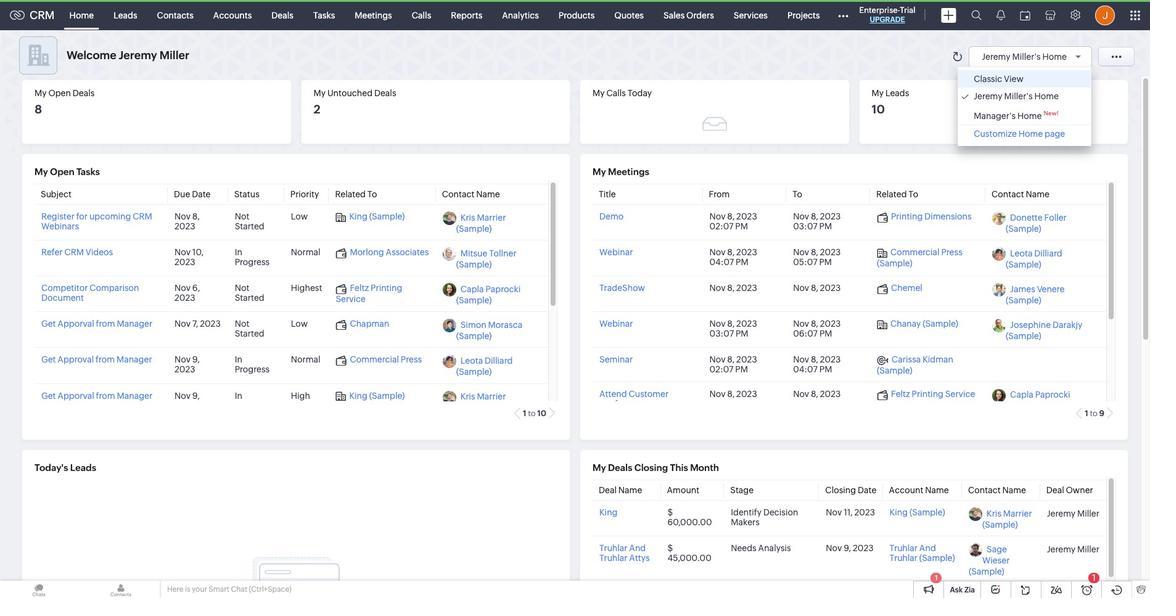 Task type: describe. For each thing, give the bounding box(es) containing it.
1 vertical spatial feltz
[[891, 389, 910, 399]]

deal for deal name
[[599, 486, 617, 496]]

register
[[41, 212, 75, 222]]

contact name for account name
[[969, 486, 1026, 496]]

my for my meetings
[[593, 167, 606, 177]]

upgrade
[[870, 15, 905, 24]]

sales orders
[[664, 10, 714, 20]]

truhlar and truhlar attys
[[600, 544, 650, 563]]

your
[[192, 585, 207, 594]]

2 vertical spatial crm
[[64, 248, 84, 257]]

0 horizontal spatial tasks
[[77, 167, 100, 177]]

create menu image
[[941, 8, 957, 23]]

account name link
[[889, 486, 949, 496]]

1 horizontal spatial tasks
[[313, 10, 335, 20]]

$ 60,000.00
[[668, 508, 712, 528]]

3 to from the left
[[909, 190, 919, 199]]

leota for leota dilliard (sample) link to the right
[[1010, 249, 1033, 259]]

2 vertical spatial printing
[[912, 389, 944, 399]]

king down deal name
[[600, 508, 618, 518]]

0 vertical spatial closing
[[635, 463, 668, 473]]

9
[[1100, 409, 1105, 418]]

1 horizontal spatial service
[[946, 389, 976, 399]]

title
[[599, 190, 616, 199]]

status
[[234, 190, 260, 199]]

60,000.00
[[668, 518, 712, 528]]

conference
[[600, 399, 646, 409]]

feltz printing service for feltz printing service link to the top
[[336, 283, 402, 304]]

my open deals 8
[[35, 88, 95, 116]]

nov 8, 2023 for tradeshow
[[710, 283, 757, 293]]

dilliard for leota dilliard (sample) link to the right
[[1035, 249, 1063, 259]]

products link
[[549, 0, 605, 30]]

james
[[1010, 285, 1036, 295]]

josephine darakjy (sample)
[[1006, 320, 1083, 341]]

commercial press (sample) link
[[877, 248, 963, 268]]

progress for king
[[235, 401, 270, 411]]

due
[[174, 190, 190, 199]]

1 related to from the left
[[335, 190, 377, 199]]

0 vertical spatial miller
[[160, 49, 189, 62]]

my for my open tasks
[[35, 167, 48, 177]]

leota for bottom leota dilliard (sample) link
[[461, 356, 483, 366]]

refer
[[41, 248, 63, 257]]

manager's home new!
[[974, 110, 1059, 121]]

accounts link
[[203, 0, 262, 30]]

0 vertical spatial nov 8, 2023 04:07 pm
[[710, 248, 757, 267]]

leota dilliard (sample) for bottom leota dilliard (sample) link
[[456, 356, 513, 377]]

search element
[[964, 0, 989, 30]]

paprocki for the rightmost "capla paprocki (sample)" link
[[1036, 390, 1071, 400]]

view
[[1004, 74, 1024, 84]]

reports
[[451, 10, 483, 20]]

0 horizontal spatial calls
[[412, 10, 431, 20]]

profile element
[[1088, 0, 1122, 30]]

profile image
[[1095, 5, 1115, 25]]

nov 11, 2023
[[826, 508, 875, 518]]

smart
[[209, 585, 229, 594]]

sage wieser (sample) link
[[969, 545, 1010, 577]]

press for commercial press
[[401, 355, 422, 365]]

attend customer conference link
[[600, 389, 669, 409]]

king link
[[600, 508, 618, 518]]

king down commercial press link
[[349, 391, 368, 401]]

enterprise-trial upgrade
[[860, 6, 916, 24]]

marrier for high
[[477, 392, 506, 402]]

customer
[[629, 389, 669, 399]]

high
[[291, 391, 310, 401]]

get for normal
[[41, 355, 56, 365]]

services link
[[724, 0, 778, 30]]

king up morlong
[[349, 212, 368, 222]]

not for nov 6, 2023
[[235, 283, 249, 293]]

signals image
[[997, 10, 1005, 20]]

(sample) inside james venere (sample)
[[1006, 296, 1042, 306]]

normal for morlong
[[291, 248, 321, 257]]

1 vertical spatial nov 8, 2023 03:07 pm
[[710, 319, 757, 339]]

chanay (sample) link
[[877, 319, 959, 330]]

1 vertical spatial jeremy miller's home
[[974, 91, 1059, 101]]

home up new!
[[1035, 91, 1059, 101]]

2 related to from the left
[[877, 190, 919, 199]]

2023 inside nov 6, 2023
[[175, 293, 195, 303]]

leads link
[[104, 0, 147, 30]]

get for high
[[41, 391, 56, 401]]

for
[[76, 212, 88, 222]]

deal owner link
[[1047, 486, 1094, 496]]

sage wieser (sample)
[[969, 545, 1010, 577]]

competitor
[[41, 283, 88, 293]]

king (sample) link for low
[[336, 212, 405, 223]]

my calls today
[[593, 88, 652, 98]]

webinar link for 04:07
[[600, 248, 633, 257]]

and for attys
[[629, 544, 646, 554]]

1 horizontal spatial capla paprocki (sample) link
[[1006, 390, 1071, 411]]

nov 8, 2023 for attend customer conference
[[710, 389, 757, 399]]

reports link
[[441, 0, 492, 30]]

nov 6, 2023
[[175, 283, 200, 303]]

kris for nov 11, 2023
[[987, 509, 1002, 519]]

chemel
[[891, 283, 923, 293]]

from for normal
[[96, 355, 115, 365]]

josephine
[[1010, 320, 1051, 330]]

8, inside nov 8, 2023 06:07 pm
[[811, 319, 819, 329]]

james venere (sample)
[[1006, 285, 1065, 306]]

decision
[[764, 508, 798, 518]]

priority link
[[290, 190, 319, 199]]

deals inside my untouched deals 2
[[374, 88, 396, 98]]

chats image
[[0, 581, 78, 598]]

deal for deal owner
[[1047, 486, 1065, 496]]

venere
[[1037, 285, 1065, 295]]

0 vertical spatial jeremy miller's home
[[982, 52, 1067, 61]]

kris marrier (sample) for low
[[456, 213, 506, 234]]

competitor comparison document link
[[41, 283, 139, 303]]

45,000.00
[[668, 554, 712, 563]]

nov inside nov 8, 2023 06:07 pm
[[793, 319, 809, 329]]

not started for nov 7, 2023
[[235, 319, 264, 339]]

marrier for low
[[477, 213, 506, 223]]

0 horizontal spatial capla paprocki (sample) link
[[456, 285, 521, 306]]

manager for normal
[[117, 355, 152, 365]]

darakjy
[[1053, 320, 1083, 330]]

0 vertical spatial jeremy miller's home link
[[982, 52, 1086, 61]]

deals left tasks link
[[272, 10, 294, 20]]

get apporval from manager for nov 7, 2023
[[41, 319, 152, 329]]

webinar for nov 8, 2023 04:07 pm
[[600, 248, 633, 257]]

1 horizontal spatial 03:07
[[793, 222, 818, 232]]

8, inside nov 8, 2023 05:07 pm
[[811, 248, 819, 257]]

(sample) inside sage wieser (sample)
[[969, 567, 1005, 577]]

name for account name link
[[925, 486, 949, 496]]

1 horizontal spatial capla
[[1010, 390, 1034, 400]]

enterprise-
[[860, 6, 900, 15]]

0 vertical spatial feltz printing service link
[[336, 283, 402, 304]]

amount
[[667, 486, 700, 496]]

1 vertical spatial leota dilliard (sample) link
[[456, 356, 513, 377]]

kris marrier (sample) for high
[[456, 392, 506, 413]]

9, for get apporval from manager
[[192, 391, 200, 401]]

this
[[670, 463, 688, 473]]

$ for $ 60,000.00
[[668, 508, 673, 518]]

0 vertical spatial nov 8, 2023 03:07 pm
[[793, 212, 841, 232]]

webinars
[[41, 222, 79, 232]]

simon morasca (sample)
[[456, 320, 523, 341]]

02:07 for nov 8, 2023 03:07 pm
[[710, 222, 734, 232]]

king (sample) link for nov 11, 2023
[[890, 508, 945, 518]]

not started for nov 6, 2023
[[235, 283, 264, 303]]

jeremy miller for kris marrier (sample)
[[1047, 509, 1100, 519]]

today's leads
[[35, 463, 96, 473]]

search image
[[971, 10, 982, 20]]

simon
[[461, 320, 487, 330]]

my untouched deals 2
[[314, 88, 396, 116]]

kris marrier (sample) link for high
[[456, 392, 506, 413]]

1 vertical spatial 04:07
[[793, 365, 818, 375]]

1 horizontal spatial leota dilliard (sample) link
[[1006, 249, 1063, 270]]

0 horizontal spatial meetings
[[355, 10, 392, 20]]

videos
[[86, 248, 113, 257]]

2 vertical spatial nov 9, 2023
[[826, 544, 874, 554]]

and for (sample)
[[920, 544, 936, 554]]

truhlar and truhlar (sample)
[[890, 544, 955, 563]]

home up the "welcome"
[[69, 10, 94, 20]]

2023 inside nov 10, 2023
[[175, 257, 195, 267]]

(sample) inside truhlar and truhlar (sample)
[[920, 554, 955, 563]]

open for deals
[[48, 88, 71, 98]]

10,
[[192, 248, 204, 257]]

quotes
[[615, 10, 644, 20]]

date for due date
[[192, 190, 211, 199]]

ask zia
[[950, 586, 975, 595]]

1 vertical spatial nov 8, 2023 04:07 pm
[[793, 355, 841, 375]]

deals inside my open deals 8
[[73, 88, 95, 98]]

2023 inside nov 8, 2023 05:07 pm
[[820, 248, 841, 257]]

title link
[[599, 190, 616, 199]]

orders
[[687, 10, 714, 20]]

classic view
[[974, 74, 1024, 84]]

pm inside nov 8, 2023 05:07 pm
[[819, 257, 832, 267]]

from
[[709, 190, 730, 199]]

started for nov 7, 2023
[[235, 329, 264, 339]]

my deals closing this month
[[593, 463, 719, 473]]

my for my calls today
[[593, 88, 605, 98]]

account
[[889, 486, 924, 496]]

is
[[185, 585, 190, 594]]

0 vertical spatial feltz
[[350, 283, 369, 293]]

to link
[[793, 190, 803, 199]]

0 horizontal spatial 04:07
[[710, 257, 734, 267]]

morlong associates link
[[336, 248, 429, 259]]

demo
[[600, 212, 624, 222]]

apporval for nov 9, 2023
[[58, 391, 94, 401]]

nov 8, 2023 02:07 pm for 04:07
[[710, 355, 757, 375]]

0 horizontal spatial service
[[336, 294, 366, 304]]

progress for morlong
[[235, 257, 270, 267]]

mitsue tollner (sample)
[[456, 249, 517, 270]]

leads for today's leads
[[70, 463, 96, 473]]

nov inside nov 10, 2023
[[175, 248, 191, 257]]

tradeshow link
[[600, 283, 645, 293]]

home inside manager's home new!
[[1018, 111, 1042, 121]]

1 horizontal spatial closing
[[826, 486, 856, 496]]

leota dilliard (sample) for leota dilliard (sample) link to the right
[[1006, 249, 1063, 270]]

manager's
[[974, 111, 1016, 121]]

1 related to link from the left
[[335, 190, 377, 199]]

1 vertical spatial miller's
[[1005, 91, 1033, 101]]

1 horizontal spatial feltz printing service link
[[877, 389, 976, 400]]

get approval from manager
[[41, 355, 152, 365]]

accounts
[[213, 10, 252, 20]]

2 vertical spatial king (sample)
[[890, 508, 945, 518]]

untouched
[[327, 88, 373, 98]]

2 related to link from the left
[[877, 190, 919, 199]]

0 vertical spatial miller's
[[1013, 52, 1041, 61]]

carissa kidman (sample)
[[877, 355, 954, 376]]

started for nov 6, 2023
[[235, 293, 264, 303]]

amount link
[[667, 486, 700, 496]]

approval
[[58, 355, 94, 365]]

simon morasca (sample) link
[[456, 320, 523, 341]]

leads for my leads 10
[[886, 88, 910, 98]]

kris marrier (sample) link for nov 11, 2023
[[983, 509, 1032, 530]]

upcoming
[[89, 212, 131, 222]]

manager for high
[[117, 391, 152, 401]]

feltz printing service for rightmost feltz printing service link
[[891, 389, 976, 399]]

contact name link up "donette"
[[992, 190, 1050, 199]]

name for contact name link for related to
[[476, 190, 500, 199]]

get apporval from manager link for nov 7, 2023
[[41, 319, 152, 329]]



Task type: locate. For each thing, give the bounding box(es) containing it.
not started right nov 7, 2023
[[235, 319, 264, 339]]

kris marrier (sample) up sage on the bottom
[[983, 509, 1032, 530]]

started
[[235, 222, 264, 232], [235, 293, 264, 303], [235, 329, 264, 339]]

0 vertical spatial date
[[192, 190, 211, 199]]

03:07
[[793, 222, 818, 232], [710, 329, 734, 339]]

deals up deal name
[[608, 463, 633, 473]]

1 horizontal spatial related
[[877, 190, 907, 199]]

service down kidman
[[946, 389, 976, 399]]

my inside my open deals 8
[[35, 88, 47, 98]]

$ inside $ 45,000.00
[[668, 544, 673, 554]]

name
[[476, 190, 500, 199], [1026, 190, 1050, 199], [619, 486, 642, 496], [925, 486, 949, 496], [1003, 486, 1026, 496]]

seminar link
[[600, 355, 633, 365]]

0 vertical spatial kris
[[461, 213, 475, 223]]

(sample) inside mitsue tollner (sample)
[[456, 260, 492, 270]]

2 get from the top
[[41, 355, 56, 365]]

1 horizontal spatial related to link
[[877, 190, 919, 199]]

low for king (sample)
[[291, 212, 308, 222]]

printing dimensions
[[891, 212, 972, 222]]

truhlar
[[600, 544, 628, 554], [890, 544, 918, 554], [600, 554, 628, 563], [890, 554, 918, 563]]

king (sample) down commercial press link
[[349, 391, 405, 401]]

king down account
[[890, 508, 908, 518]]

customize home page link
[[962, 129, 1088, 139]]

welcome
[[67, 49, 116, 62]]

in progress for commercial press
[[235, 355, 270, 375]]

contact name link for account name
[[969, 486, 1026, 496]]

2 not started from the top
[[235, 283, 264, 303]]

0 horizontal spatial feltz printing service link
[[336, 283, 402, 304]]

started for nov 8, 2023
[[235, 222, 264, 232]]

0 vertical spatial $
[[668, 508, 673, 518]]

kris marrier (sample) link
[[456, 213, 506, 234], [456, 392, 506, 413], [983, 509, 1032, 530]]

$ for $ 45,000.00
[[668, 544, 673, 554]]

status link
[[234, 190, 260, 199]]

in progress for morlong associates
[[235, 248, 270, 267]]

2 in from the top
[[235, 355, 242, 365]]

2 vertical spatial progress
[[235, 401, 270, 411]]

to for my meetings
[[1090, 409, 1098, 418]]

2 apporval from the top
[[58, 391, 94, 401]]

related to link right priority
[[335, 190, 377, 199]]

1 vertical spatial capla
[[1010, 390, 1034, 400]]

not started
[[235, 212, 264, 232], [235, 283, 264, 303], [235, 319, 264, 339]]

service up chapman link
[[336, 294, 366, 304]]

feltz printing service inside feltz printing service link
[[891, 389, 976, 399]]

2 vertical spatial marrier
[[1004, 509, 1032, 519]]

press inside the commercial press (sample)
[[942, 248, 963, 257]]

printing inside printing dimensions link
[[891, 212, 923, 222]]

nov inside nov 6, 2023
[[175, 283, 191, 293]]

0 horizontal spatial capla
[[461, 285, 484, 295]]

related right priority
[[335, 190, 366, 199]]

0 vertical spatial leads
[[114, 10, 137, 20]]

classic view link
[[962, 74, 1088, 84]]

$ down amount
[[668, 508, 673, 518]]

3 get from the top
[[41, 391, 56, 401]]

from for low
[[96, 319, 115, 329]]

normal up the high
[[291, 355, 321, 365]]

dilliard
[[1035, 249, 1063, 259], [485, 356, 513, 366]]

$ right attys
[[668, 544, 673, 554]]

1 vertical spatial feltz printing service
[[891, 389, 976, 399]]

manager for low
[[117, 319, 152, 329]]

0 vertical spatial feltz printing service
[[336, 283, 402, 304]]

1 horizontal spatial feltz printing service
[[891, 389, 976, 399]]

leota dilliard (sample)
[[1006, 249, 1063, 270], [456, 356, 513, 377]]

(sample) inside donette foller (sample)
[[1006, 224, 1042, 234]]

contact name link for related to
[[442, 190, 500, 199]]

leota dilliard (sample) link
[[1006, 249, 1063, 270], [456, 356, 513, 377]]

capla
[[461, 285, 484, 295], [1010, 390, 1034, 400]]

mitsue tollner (sample) link
[[456, 249, 517, 270]]

0 horizontal spatial related
[[335, 190, 366, 199]]

2 get apporval from manager from the top
[[41, 391, 152, 401]]

feltz printing service link down carissa kidman (sample)
[[877, 389, 976, 400]]

1 vertical spatial progress
[[235, 365, 270, 375]]

in for refer crm videos
[[235, 248, 242, 257]]

(sample)
[[369, 212, 405, 222], [456, 224, 492, 234], [1006, 224, 1042, 234], [877, 258, 913, 268], [456, 260, 492, 270], [1006, 260, 1042, 270], [456, 296, 492, 306], [1006, 296, 1042, 306], [923, 319, 959, 329], [456, 332, 492, 341], [1006, 332, 1042, 341], [877, 366, 913, 376], [456, 367, 492, 377], [369, 391, 405, 401], [1006, 401, 1042, 411], [456, 403, 492, 413], [910, 508, 945, 518], [983, 520, 1018, 530], [920, 554, 955, 563], [969, 567, 1005, 577]]

2023 inside nov 8, 2023 06:07 pm
[[820, 319, 841, 329]]

webinar down demo
[[600, 248, 633, 257]]

04:07
[[710, 257, 734, 267], [793, 365, 818, 375]]

2 normal from the top
[[291, 355, 321, 365]]

to for my open tasks
[[528, 409, 536, 418]]

get apporval from manager link for nov 9, 2023
[[41, 391, 152, 401]]

calls left reports
[[412, 10, 431, 20]]

10 for 1 to 10
[[537, 409, 547, 418]]

1 vertical spatial in
[[235, 355, 242, 365]]

1 from from the top
[[96, 319, 115, 329]]

in
[[235, 248, 242, 257], [235, 355, 242, 365], [235, 391, 242, 401]]

leota down donette foller (sample)
[[1010, 249, 1033, 259]]

0 vertical spatial 04:07
[[710, 257, 734, 267]]

nov 8, 2023 03:07 pm
[[793, 212, 841, 232], [710, 319, 757, 339]]

webinar link
[[600, 248, 633, 257], [600, 319, 633, 329]]

name down my deals closing this month
[[619, 486, 642, 496]]

1 vertical spatial get apporval from manager
[[41, 391, 152, 401]]

create menu element
[[934, 0, 964, 30]]

nov 8, 2023 02:07 pm for 03:07
[[710, 212, 757, 232]]

miller's up classic view link
[[1013, 52, 1041, 61]]

contact name link up mitsue
[[442, 190, 500, 199]]

1 vertical spatial 03:07
[[710, 329, 734, 339]]

nov inside nov 8, 2023 05:07 pm
[[793, 248, 809, 257]]

attys
[[629, 554, 650, 563]]

9, for get approval from manager
[[192, 355, 200, 365]]

stage
[[731, 486, 754, 496]]

my
[[35, 88, 47, 98], [314, 88, 326, 98], [593, 88, 605, 98], [872, 88, 884, 98], [35, 167, 48, 177], [593, 167, 606, 177], [593, 463, 606, 473]]

name for deal name link
[[619, 486, 642, 496]]

2 vertical spatial 9,
[[844, 544, 851, 554]]

1 vertical spatial kris marrier (sample)
[[456, 392, 506, 413]]

commercial press
[[350, 355, 422, 365]]

0 vertical spatial capla
[[461, 285, 484, 295]]

deals down the "welcome"
[[73, 88, 95, 98]]

0 horizontal spatial to
[[368, 190, 377, 199]]

0 vertical spatial webinar
[[600, 248, 633, 257]]

crm left home link
[[30, 9, 55, 22]]

1 horizontal spatial leads
[[114, 10, 137, 20]]

0 horizontal spatial crm
[[30, 9, 55, 22]]

calls left the today
[[607, 88, 626, 98]]

date right due
[[192, 190, 211, 199]]

nov 9, 2023 for get approval from manager
[[175, 355, 200, 375]]

leota dilliard (sample) link up james
[[1006, 249, 1063, 270]]

contacts
[[157, 10, 194, 20]]

get apporval from manager down get approval from manager "link"
[[41, 391, 152, 401]]

0 vertical spatial 03:07
[[793, 222, 818, 232]]

crm right the upcoming
[[133, 212, 152, 222]]

refer crm videos link
[[41, 248, 113, 257]]

1 vertical spatial webinar link
[[600, 319, 633, 329]]

feltz printing service link up chapman
[[336, 283, 402, 304]]

0 vertical spatial open
[[48, 88, 71, 98]]

2 not from the top
[[235, 283, 249, 293]]

0 vertical spatial dilliard
[[1035, 249, 1063, 259]]

feltz printing service up chapman
[[336, 283, 402, 304]]

contact name up "donette"
[[992, 190, 1050, 199]]

1 get apporval from manager link from the top
[[41, 319, 152, 329]]

1 nov 8, 2023 02:07 pm from the top
[[710, 212, 757, 232]]

1 webinar link from the top
[[600, 248, 633, 257]]

jeremy miller's home link up classic view link
[[982, 52, 1086, 61]]

1 apporval from the top
[[58, 319, 94, 329]]

kris marrier (sample) link up sage on the bottom
[[983, 509, 1032, 530]]

(sample) inside simon morasca (sample)
[[456, 332, 492, 341]]

name up mitsue
[[476, 190, 500, 199]]

leota down simon morasca (sample)
[[461, 356, 483, 366]]

month
[[690, 463, 719, 473]]

here is your smart chat (ctrl+space)
[[167, 585, 292, 594]]

printing down carissa kidman (sample)
[[912, 389, 944, 399]]

0 horizontal spatial closing
[[635, 463, 668, 473]]

0 horizontal spatial leota dilliard (sample)
[[456, 356, 513, 377]]

1 $ from the top
[[668, 508, 673, 518]]

and inside truhlar and truhlar (sample)
[[920, 544, 936, 554]]

nov 9, 2023
[[175, 355, 200, 375], [175, 391, 200, 411], [826, 544, 874, 554]]

due date
[[174, 190, 211, 199]]

commercial down chapman
[[350, 355, 399, 365]]

1 vertical spatial printing
[[371, 283, 402, 293]]

contact name up mitsue
[[442, 190, 500, 199]]

get apporval from manager link down competitor comparison document link
[[41, 319, 152, 329]]

2 related from the left
[[877, 190, 907, 199]]

get for low
[[41, 319, 56, 329]]

apporval down document
[[58, 319, 94, 329]]

and inside truhlar and truhlar attys
[[629, 544, 646, 554]]

closing up 11,
[[826, 486, 856, 496]]

(sample) inside carissa kidman (sample)
[[877, 366, 913, 376]]

pm inside nov 8, 2023 06:07 pm
[[820, 329, 832, 339]]

low for chapman
[[291, 319, 308, 329]]

normal for commercial
[[291, 355, 321, 365]]

1 vertical spatial nov 8, 2023 02:07 pm
[[710, 355, 757, 375]]

donette foller (sample)
[[1006, 213, 1067, 234]]

paprocki for leftmost "capla paprocki (sample)" link
[[486, 285, 521, 295]]

get apporval from manager down competitor comparison document link
[[41, 319, 152, 329]]

contact up mitsue
[[442, 190, 475, 199]]

0 horizontal spatial to
[[528, 409, 536, 418]]

date for closing date
[[858, 486, 877, 496]]

calls
[[412, 10, 431, 20], [607, 88, 626, 98]]

1 get apporval from manager from the top
[[41, 319, 152, 329]]

0 vertical spatial jeremy miller
[[1047, 509, 1100, 519]]

deal name
[[599, 486, 642, 496]]

0 vertical spatial nov 8, 2023 02:07 pm
[[710, 212, 757, 232]]

contacts image
[[82, 581, 160, 598]]

0 horizontal spatial related to
[[335, 190, 377, 199]]

1 vertical spatial paprocki
[[1036, 390, 1071, 400]]

sales orders link
[[654, 0, 724, 30]]

2 get apporval from manager link from the top
[[41, 391, 152, 401]]

3 from from the top
[[96, 391, 115, 401]]

home
[[69, 10, 94, 20], [1043, 52, 1067, 61], [1035, 91, 1059, 101], [1018, 111, 1042, 121], [1019, 129, 1043, 139]]

webinar for nov 8, 2023 03:07 pm
[[600, 319, 633, 329]]

commercial press (sample)
[[877, 248, 963, 268]]

1 02:07 from the top
[[710, 222, 734, 232]]

1 started from the top
[[235, 222, 264, 232]]

9,
[[192, 355, 200, 365], [192, 391, 200, 401], [844, 544, 851, 554]]

crm right refer
[[64, 248, 84, 257]]

0 horizontal spatial capla paprocki (sample)
[[456, 285, 521, 306]]

(ctrl+space)
[[249, 585, 292, 594]]

from right approval
[[96, 355, 115, 365]]

get apporval from manager
[[41, 319, 152, 329], [41, 391, 152, 401]]

2 progress from the top
[[235, 365, 270, 375]]

0 vertical spatial get apporval from manager link
[[41, 319, 152, 329]]

2 deal from the left
[[1047, 486, 1065, 496]]

0 vertical spatial 10
[[872, 103, 885, 116]]

low down priority
[[291, 212, 308, 222]]

sales
[[664, 10, 685, 20]]

not for nov 8, 2023
[[235, 212, 249, 222]]

crm inside register for upcoming crm webinars
[[133, 212, 152, 222]]

3 started from the top
[[235, 329, 264, 339]]

2 to from the left
[[793, 190, 803, 199]]

open inside my open deals 8
[[48, 88, 71, 98]]

1 vertical spatial service
[[946, 389, 976, 399]]

1 in from the top
[[235, 248, 242, 257]]

carissa kidman (sample) link
[[877, 355, 954, 376]]

2 in progress from the top
[[235, 355, 270, 375]]

1 vertical spatial meetings
[[608, 167, 649, 177]]

0 vertical spatial printing
[[891, 212, 923, 222]]

contact up "donette"
[[992, 190, 1024, 199]]

trial
[[900, 6, 916, 15]]

3 progress from the top
[[235, 401, 270, 411]]

miller for king
[[1078, 509, 1100, 519]]

home down manager's home new!
[[1019, 129, 1043, 139]]

related up printing dimensions link
[[877, 190, 907, 199]]

0 vertical spatial get apporval from manager
[[41, 319, 152, 329]]

carissa
[[892, 355, 921, 365]]

printing down morlong associates link
[[371, 283, 402, 293]]

1 vertical spatial 10
[[537, 409, 547, 418]]

1 webinar from the top
[[600, 248, 633, 257]]

not for nov 7, 2023
[[235, 319, 249, 329]]

related to
[[335, 190, 377, 199], [877, 190, 919, 199]]

leota dilliard (sample) down simon morasca (sample)
[[456, 356, 513, 377]]

kris marrier (sample) up mitsue
[[456, 213, 506, 234]]

closing
[[635, 463, 668, 473], [826, 486, 856, 496]]

nov 8, 2023
[[175, 212, 200, 232], [710, 283, 757, 293], [793, 283, 841, 293], [710, 389, 757, 399], [793, 389, 841, 399]]

1 vertical spatial miller
[[1078, 509, 1100, 519]]

contacts link
[[147, 0, 203, 30]]

commercial press link
[[336, 355, 422, 366]]

2 nov 8, 2023 02:07 pm from the top
[[710, 355, 757, 375]]

tasks
[[313, 10, 335, 20], [77, 167, 100, 177]]

owner
[[1066, 486, 1094, 496]]

king (sample) for high
[[349, 391, 405, 401]]

donette foller (sample) link
[[1006, 213, 1067, 234]]

nov 8, 2023 for register for upcoming crm webinars
[[175, 212, 200, 232]]

foller
[[1045, 213, 1067, 223]]

in for get approval from manager
[[235, 355, 242, 365]]

press for commercial press (sample)
[[942, 248, 963, 257]]

kris marrier (sample) link up mitsue
[[456, 213, 506, 234]]

2 low from the top
[[291, 319, 308, 329]]

jeremy miller's home down view
[[974, 91, 1059, 101]]

contact for related to
[[442, 190, 475, 199]]

due date link
[[174, 190, 211, 199]]

get apporval from manager link
[[41, 319, 152, 329], [41, 391, 152, 401]]

0 vertical spatial from
[[96, 319, 115, 329]]

from for high
[[96, 391, 115, 401]]

11,
[[844, 508, 853, 518]]

commercial inside the commercial press (sample)
[[891, 248, 940, 257]]

1 low from the top
[[291, 212, 308, 222]]

1 horizontal spatial nov 8, 2023 03:07 pm
[[793, 212, 841, 232]]

2 and from the left
[[920, 544, 936, 554]]

capla paprocki (sample) up simon
[[456, 285, 521, 306]]

leota dilliard (sample) link down simon morasca (sample)
[[456, 356, 513, 377]]

webinar link down demo
[[600, 248, 633, 257]]

not right 6,
[[235, 283, 249, 293]]

1 horizontal spatial 04:07
[[793, 365, 818, 375]]

1 not from the top
[[235, 212, 249, 222]]

1 to from the left
[[368, 190, 377, 199]]

document
[[41, 293, 84, 303]]

king (sample) down account name link
[[890, 508, 945, 518]]

1 vertical spatial jeremy miller's home link
[[962, 91, 1088, 101]]

2 vertical spatial started
[[235, 329, 264, 339]]

king (sample) link for high
[[336, 391, 405, 401]]

manager down comparison
[[117, 319, 152, 329]]

needs analysis
[[731, 544, 791, 554]]

kris marrier (sample) left 1 to 10
[[456, 392, 506, 413]]

my for my open deals 8
[[35, 88, 47, 98]]

2 02:07 from the top
[[710, 365, 734, 375]]

chat
[[231, 585, 247, 594]]

leota dilliard (sample) up james
[[1006, 249, 1063, 270]]

0 horizontal spatial feltz
[[350, 283, 369, 293]]

jeremy miller's home link down classic view link
[[962, 91, 1088, 101]]

1 vertical spatial 02:07
[[710, 365, 734, 375]]

nov
[[175, 212, 191, 222], [710, 212, 726, 222], [793, 212, 809, 222], [175, 248, 191, 257], [710, 248, 726, 257], [793, 248, 809, 257], [175, 283, 191, 293], [710, 283, 726, 293], [793, 283, 809, 293], [175, 319, 191, 329], [710, 319, 726, 329], [793, 319, 809, 329], [175, 355, 191, 365], [710, 355, 726, 365], [793, 355, 809, 365], [710, 389, 726, 399], [793, 389, 809, 399], [175, 391, 191, 401], [826, 508, 842, 518], [826, 544, 842, 554]]

name right account
[[925, 486, 949, 496]]

2 webinar from the top
[[600, 319, 633, 329]]

1 vertical spatial capla paprocki (sample) link
[[1006, 390, 1071, 411]]

0 vertical spatial calls
[[412, 10, 431, 20]]

highest
[[291, 283, 322, 293]]

manager right approval
[[117, 355, 152, 365]]

refer crm videos
[[41, 248, 113, 257]]

dilliard down simon morasca (sample)
[[485, 356, 513, 366]]

register for upcoming crm webinars link
[[41, 212, 152, 232]]

2 jeremy miller from the top
[[1047, 545, 1100, 554]]

nov 9, 2023 for get apporval from manager
[[175, 391, 200, 411]]

0 vertical spatial leota dilliard (sample)
[[1006, 249, 1063, 270]]

related to right priority
[[335, 190, 377, 199]]

from
[[96, 319, 115, 329], [96, 355, 115, 365], [96, 391, 115, 401]]

Other Modules field
[[830, 5, 857, 25]]

0 vertical spatial commercial
[[891, 248, 940, 257]]

not down status
[[235, 212, 249, 222]]

signals element
[[989, 0, 1013, 30]]

dilliard down donette foller (sample)
[[1035, 249, 1063, 259]]

manager down get approval from manager
[[117, 391, 152, 401]]

commercial for commercial press (sample)
[[891, 248, 940, 257]]

1 get from the top
[[41, 319, 56, 329]]

home up classic view link
[[1043, 52, 1067, 61]]

$ inside $ 60,000.00
[[668, 508, 673, 518]]

kris marrier (sample) for nov 11, 2023
[[983, 509, 1032, 530]]

jeremy miller for sage wieser (sample)
[[1047, 545, 1100, 554]]

wieser
[[983, 556, 1010, 566]]

kris marrier (sample) link for low
[[456, 213, 506, 234]]

2 $ from the top
[[668, 544, 673, 554]]

1 vertical spatial closing
[[826, 486, 856, 496]]

2 vertical spatial in
[[235, 391, 242, 401]]

marrier for nov 11, 2023
[[1004, 509, 1032, 519]]

comparison
[[90, 283, 139, 293]]

1 vertical spatial nov 9, 2023
[[175, 391, 200, 411]]

1 vertical spatial from
[[96, 355, 115, 365]]

attend
[[600, 389, 627, 399]]

1 horizontal spatial and
[[920, 544, 936, 554]]

low down highest
[[291, 319, 308, 329]]

related to link up printing dimensions link
[[877, 190, 919, 199]]

1 horizontal spatial to
[[1090, 409, 1098, 418]]

not started right 6,
[[235, 283, 264, 303]]

king (sample) link down account name link
[[890, 508, 945, 518]]

3 in from the top
[[235, 391, 242, 401]]

stage link
[[731, 486, 754, 496]]

0 horizontal spatial feltz printing service
[[336, 283, 402, 304]]

calendar image
[[1020, 10, 1031, 20]]

meetings left calls link
[[355, 10, 392, 20]]

contact name for related to
[[442, 190, 500, 199]]

tasks up for
[[77, 167, 100, 177]]

tasks right the deals link
[[313, 10, 335, 20]]

home link
[[60, 0, 104, 30]]

services
[[734, 10, 768, 20]]

needs
[[731, 544, 757, 554]]

progress for commercial
[[235, 365, 270, 375]]

2 vertical spatial from
[[96, 391, 115, 401]]

not started for nov 8, 2023
[[235, 212, 264, 232]]

get apporval from manager link down get approval from manager "link"
[[41, 391, 152, 401]]

get left approval
[[41, 355, 56, 365]]

1 horizontal spatial dilliard
[[1035, 249, 1063, 259]]

in for get apporval from manager
[[235, 391, 242, 401]]

3 in progress from the top
[[235, 391, 270, 411]]

0 horizontal spatial paprocki
[[486, 285, 521, 295]]

truhlar and truhlar attys link
[[600, 544, 650, 563]]

1 horizontal spatial leota
[[1010, 249, 1033, 259]]

my for my leads 10
[[872, 88, 884, 98]]

my inside my leads 10
[[872, 88, 884, 98]]

1 vertical spatial kris
[[461, 392, 475, 402]]

and down account name link
[[920, 544, 936, 554]]

kris for high
[[461, 392, 475, 402]]

10 inside my leads 10
[[872, 103, 885, 116]]

0 vertical spatial leota dilliard (sample) link
[[1006, 249, 1063, 270]]

1 vertical spatial $
[[668, 544, 673, 554]]

1 and from the left
[[629, 544, 646, 554]]

0 vertical spatial manager
[[117, 319, 152, 329]]

open for tasks
[[50, 167, 75, 177]]

3 not started from the top
[[235, 319, 264, 339]]

low
[[291, 212, 308, 222], [291, 319, 308, 329]]

commercial for commercial press
[[350, 355, 399, 365]]

contact up sage on the bottom
[[969, 486, 1001, 496]]

2 started from the top
[[235, 293, 264, 303]]

from link
[[709, 190, 730, 199]]

from down get approval from manager "link"
[[96, 391, 115, 401]]

0 horizontal spatial nov 8, 2023 04:07 pm
[[710, 248, 757, 267]]

get down get approval from manager
[[41, 391, 56, 401]]

my for my deals closing this month
[[593, 463, 606, 473]]

not started down status link
[[235, 212, 264, 232]]

webinar link for 03:07
[[600, 319, 633, 329]]

2 to from the left
[[1090, 409, 1098, 418]]

2 webinar link from the top
[[600, 319, 633, 329]]

0 vertical spatial apporval
[[58, 319, 94, 329]]

1 horizontal spatial paprocki
[[1036, 390, 1071, 400]]

meetings
[[355, 10, 392, 20], [608, 167, 649, 177]]

2 from from the top
[[96, 355, 115, 365]]

deal left owner
[[1047, 486, 1065, 496]]

related to link
[[335, 190, 377, 199], [877, 190, 919, 199]]

leads inside my leads 10
[[886, 88, 910, 98]]

1 horizontal spatial feltz
[[891, 389, 910, 399]]

0 vertical spatial meetings
[[355, 10, 392, 20]]

1 horizontal spatial commercial
[[891, 248, 940, 257]]

name left deal owner link
[[1003, 486, 1026, 496]]

nov 8, 2023 02:07 pm
[[710, 212, 757, 232], [710, 355, 757, 375]]

1 jeremy miller from the top
[[1047, 509, 1100, 519]]

1 progress from the top
[[235, 257, 270, 267]]

(sample) inside josephine darakjy (sample)
[[1006, 332, 1042, 341]]

1 in progress from the top
[[235, 248, 270, 267]]

1 to from the left
[[528, 409, 536, 418]]

kris marrier (sample) link left 1 to 10
[[456, 392, 506, 413]]

dilliard for bottom leota dilliard (sample) link
[[485, 356, 513, 366]]

1 deal from the left
[[599, 486, 617, 496]]

1 vertical spatial apporval
[[58, 391, 94, 401]]

king (sample) for low
[[349, 212, 405, 222]]

02:07 for nov 8, 2023 04:07 pm
[[710, 365, 734, 375]]

feltz down carissa kidman (sample)
[[891, 389, 910, 399]]

normal up highest
[[291, 248, 321, 257]]

1 not started from the top
[[235, 212, 264, 232]]

0 vertical spatial paprocki
[[486, 285, 521, 295]]

name for account name's contact name link
[[1003, 486, 1026, 496]]

0 horizontal spatial date
[[192, 190, 211, 199]]

paprocki
[[486, 285, 521, 295], [1036, 390, 1071, 400]]

related for 2nd related to link from the right
[[335, 190, 366, 199]]

1 related from the left
[[335, 190, 366, 199]]

normal
[[291, 248, 321, 257], [291, 355, 321, 365]]

0 horizontal spatial related to link
[[335, 190, 377, 199]]

apporval for nov 7, 2023
[[58, 319, 94, 329]]

from down competitor comparison document
[[96, 319, 115, 329]]

started right 6,
[[235, 293, 264, 303]]

and left $ 45,000.00
[[629, 544, 646, 554]]

date
[[192, 190, 211, 199], [858, 486, 877, 496]]

my inside my untouched deals 2
[[314, 88, 326, 98]]

1 normal from the top
[[291, 248, 321, 257]]

get down document
[[41, 319, 56, 329]]

started down status link
[[235, 222, 264, 232]]

1 vertical spatial webinar
[[600, 319, 633, 329]]

date up nov 11, 2023 on the bottom of page
[[858, 486, 877, 496]]

10 for my leads 10
[[872, 103, 885, 116]]

0 vertical spatial crm
[[30, 9, 55, 22]]

(sample) inside the commercial press (sample)
[[877, 258, 913, 268]]

progress
[[235, 257, 270, 267], [235, 365, 270, 375], [235, 401, 270, 411]]

name for contact name link over "donette"
[[1026, 190, 1050, 199]]

2 vertical spatial in progress
[[235, 391, 270, 411]]

1 horizontal spatial calls
[[607, 88, 626, 98]]

capla paprocki (sample) link left 1 to 9
[[1006, 390, 1071, 411]]

2 vertical spatial not
[[235, 319, 249, 329]]

3 not from the top
[[235, 319, 249, 329]]

2 horizontal spatial leads
[[886, 88, 910, 98]]

capla paprocki (sample) for leftmost "capla paprocki (sample)" link
[[456, 285, 521, 306]]

page
[[1045, 129, 1065, 139]]



Task type: vqa. For each thing, say whether or not it's contained in the screenshot.


